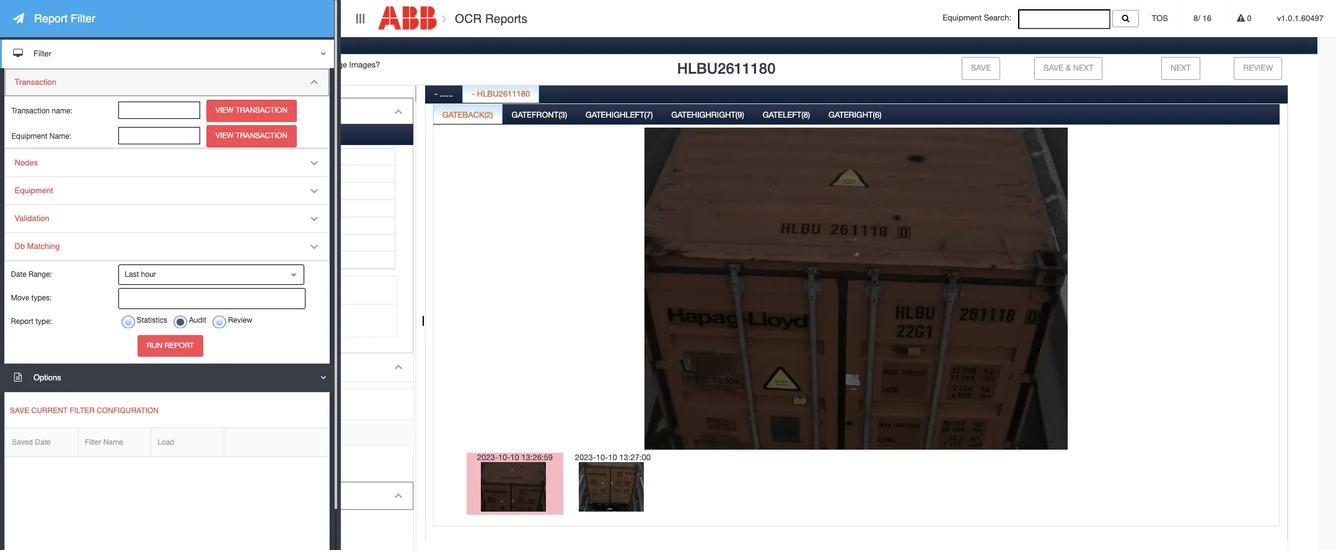 Task type: describe. For each thing, give the bounding box(es) containing it.
8/ 16
[[1194, 14, 1212, 23]]

equipment link
[[5, 177, 329, 205]]

equipment for equipment search:
[[943, 13, 982, 22]]

unreviewed
[[222, 255, 265, 264]]

run
[[147, 341, 162, 350]]

v1.0.1.60497 button
[[1265, 0, 1336, 37]]

back to results
[[69, 63, 142, 72]]

status inside "row group"
[[99, 255, 123, 264]]

0 vertical spatial hlbu2611180
[[677, 59, 776, 77]]

to
[[94, 63, 104, 72]]

gateright(6)
[[829, 110, 882, 119]]

0 inside dropdown button
[[1245, 14, 1252, 23]]

1 horizontal spatial back
[[140, 131, 162, 140]]

validation link
[[5, 205, 329, 233]]

view transaction for transaction name:
[[216, 106, 287, 115]]

corrections
[[60, 107, 102, 117]]

db matching link
[[5, 233, 329, 261]]

ocr inside new equipment menu item
[[67, 426, 83, 434]]

tab list containing - ......
[[425, 82, 1288, 550]]

db matching
[[15, 242, 60, 251]]

- hlbu2611180
[[472, 89, 530, 98]]

2023- for 2023-10-10 13:27:00
[[575, 453, 596, 462]]

reports
[[485, 12, 527, 25]]

damage
[[317, 60, 347, 69]]

10 for 13:27:00
[[608, 453, 617, 462]]

gatehighleft(7)
[[586, 110, 653, 119]]

row group inside menu item
[[78, 149, 395, 269]]

10- for 13:27:00
[[596, 453, 608, 462]]

review inside the report filter navigation
[[228, 316, 252, 325]]

gatefront(3) link
[[503, 103, 576, 128]]

equipment search:
[[943, 13, 1018, 22]]

unknown
[[63, 131, 105, 140]]

save & next button
[[1034, 57, 1103, 80]]

report for report filter
[[34, 12, 68, 25]]

transaction name:
[[11, 107, 72, 115]]

filter name link
[[78, 428, 151, 457]]

gateleft(8) link
[[754, 103, 819, 128]]

weight
[[80, 203, 105, 213]]

gatehighright(9)
[[671, 110, 744, 119]]

transaction link
[[5, 69, 329, 97]]

transaction inside transaction link
[[15, 77, 56, 87]]

tos button
[[1139, 0, 1181, 37]]

filter for filter
[[33, 49, 51, 58]]

corrections link
[[52, 98, 413, 127]]

search:
[[984, 13, 1011, 22]]

-unknown ......
[[60, 131, 121, 140]]

13:27:00
[[619, 453, 651, 462]]

number
[[85, 426, 112, 434]]

save & next
[[1044, 63, 1093, 72]]

2023-10-10 13:26:59
[[477, 453, 553, 462]]

back for back to results
[[69, 63, 91, 72]]

show
[[294, 60, 315, 69]]

none text field inside transaction menu item
[[118, 102, 200, 119]]

images?
[[349, 60, 380, 69]]

back for back
[[222, 169, 241, 178]]

1 vertical spatial ocr status
[[83, 311, 126, 320]]

transaction menu item
[[5, 69, 329, 148]]

report filter link
[[0, 0, 334, 37]]

2 next from the left
[[1171, 63, 1191, 72]]

0 vertical spatial filter
[[71, 12, 95, 25]]

gatehighright(9) link
[[663, 103, 753, 128]]

filter link
[[0, 40, 334, 68]]

saved date link
[[6, 428, 78, 457]]

back to results button
[[60, 57, 151, 80]]

load link
[[151, 428, 224, 457]]

- for -back hlbu2611180
[[137, 131, 140, 140]]

equipment for equipment name:
[[11, 132, 47, 141]]

saved
[[12, 438, 33, 447]]

hlbu2611180 inside menu item
[[164, 131, 217, 140]]

tab list containing gateback(2)
[[433, 103, 1280, 550]]

ocr number
[[67, 426, 112, 434]]

-back hlbu2611180
[[137, 131, 217, 140]]

menu inside hlbu2611180 tab list
[[51, 69, 414, 550]]

-back hlbu2611180 link
[[130, 124, 225, 144]]

0 horizontal spatial ......
[[108, 131, 121, 140]]

saved date
[[12, 438, 51, 447]]

gateback(2)
[[442, 110, 493, 119]]

review button
[[1234, 57, 1282, 80]]

- hlbu2611180 link
[[463, 82, 539, 107]]

new
[[60, 363, 76, 372]]

10- for 13:26:59
[[498, 453, 510, 462]]

position
[[80, 169, 109, 178]]

run report button
[[137, 335, 203, 357]]

1 next from the left
[[1073, 63, 1093, 72]]

run report
[[147, 341, 194, 350]]

gateback(2) link
[[434, 103, 502, 128]]

save for save & next
[[1044, 63, 1064, 72]]

name:
[[49, 132, 71, 141]]

view transaction for equipment name:
[[216, 131, 287, 140]]

range:
[[28, 270, 52, 279]]

view for transaction name:
[[216, 106, 234, 115]]

tab list inside menu
[[52, 124, 413, 353]]

save button
[[962, 57, 1000, 80]]

8/
[[1194, 14, 1200, 23]]

tos
[[1152, 14, 1168, 23]]

filter for filter name
[[85, 438, 101, 447]]

view transaction button for name:
[[206, 125, 297, 147]]

ocr status inside "row group"
[[80, 255, 123, 264]]

date range:
[[11, 270, 52, 279]]

move types:
[[11, 294, 52, 303]]

gateright(6) link
[[820, 103, 890, 128]]

view for equipment name:
[[216, 131, 234, 140]]

tab inside hlbu2611180 tab list
[[43, 34, 99, 55]]

new equipment
[[60, 363, 118, 372]]

2023- for 2023-10-10 13:26:59
[[477, 453, 498, 462]]



Task type: locate. For each thing, give the bounding box(es) containing it.
10 left 13:26:59
[[510, 453, 519, 462]]

1 menu item from the top
[[52, 98, 413, 354]]

1 10 from the left
[[510, 453, 519, 462]]

10- left 13:26:59
[[498, 453, 510, 462]]

0 horizontal spatial 2023-
[[477, 453, 498, 462]]

1 horizontal spatial review
[[1243, 63, 1273, 72]]

view transaction
[[216, 106, 287, 115], [216, 131, 287, 140]]

bars image
[[355, 14, 366, 23]]

ocr down weight
[[80, 255, 97, 264]]

0 up unreviewed
[[222, 203, 227, 213]]

ocr inside "row group"
[[80, 255, 97, 264]]

save left &
[[1044, 63, 1064, 72]]

show damage images?
[[294, 60, 380, 69]]

types:
[[31, 294, 52, 303]]

10-
[[498, 453, 510, 462], [596, 453, 608, 462]]

- up gateback(2)
[[472, 89, 475, 98]]

menu item
[[52, 98, 413, 354], [52, 482, 413, 550]]

hour
[[141, 270, 156, 279]]

-
[[434, 89, 437, 98], [472, 89, 475, 98], [60, 131, 63, 140], [137, 131, 140, 140]]

equipment up validation
[[15, 186, 53, 195]]

1 view from the top
[[216, 106, 234, 115]]

2 horizontal spatial back
[[222, 169, 241, 178]]

date inside row
[[35, 438, 51, 447]]

nodes
[[15, 158, 38, 167]]

type:
[[35, 317, 52, 326]]

1 horizontal spatial save
[[1044, 63, 1064, 72]]

db
[[15, 242, 25, 251]]

audit
[[189, 316, 206, 325]]

13:26:59
[[521, 453, 553, 462]]

save down equipment search: at the top right of the page
[[971, 63, 991, 72]]

10 left 13:27:00
[[608, 453, 617, 462]]

0 vertical spatial review
[[1243, 63, 1273, 72]]

hlbu2611180 tab list
[[41, 34, 1318, 550]]

name
[[103, 438, 123, 447]]

0 horizontal spatial report
[[11, 317, 33, 326]]

- for - ......
[[434, 89, 437, 98]]

filter down ocr number
[[85, 438, 101, 447]]

2 view transaction from the top
[[216, 131, 287, 140]]

2 vertical spatial hlbu2611180
[[164, 131, 217, 140]]

-unknown ...... link
[[53, 124, 129, 144]]

0 vertical spatial back
[[69, 63, 91, 72]]

2 view transaction button from the top
[[206, 125, 297, 147]]

- for -unknown ......
[[60, 131, 63, 140]]

0 horizontal spatial 10-
[[498, 453, 510, 462]]

1 view transaction from the top
[[216, 106, 287, 115]]

0 vertical spatial view
[[216, 106, 234, 115]]

equipment name:
[[11, 132, 71, 141]]

row group containing position
[[78, 149, 395, 269]]

filter name
[[85, 438, 123, 447]]

hlbu2611180 up gateback(2)
[[477, 89, 530, 98]]

1 horizontal spatial 10
[[608, 453, 617, 462]]

1 vertical spatial menu item
[[52, 482, 413, 550]]

hlbu2611180 up gatehighright(9)
[[677, 59, 776, 77]]

1 horizontal spatial hlbu2611180
[[477, 89, 530, 98]]

10 for 13:26:59
[[510, 453, 519, 462]]

1 vertical spatial view transaction
[[216, 131, 287, 140]]

view
[[216, 106, 234, 115], [216, 131, 234, 140]]

menu containing corrections
[[51, 69, 414, 550]]

- ......
[[434, 89, 453, 98]]

1 vertical spatial filter
[[33, 49, 51, 58]]

- up nodes 'link'
[[137, 131, 140, 140]]

last
[[125, 270, 139, 279]]

review right audit
[[228, 316, 252, 325]]

date right saved
[[35, 438, 51, 447]]

2023- right 13:26:59
[[575, 453, 596, 462]]

0 inside "row group"
[[222, 203, 227, 213]]

2 2023- from the left
[[575, 453, 596, 462]]

1 horizontal spatial ......
[[440, 89, 453, 98]]

ocr right 'type:'
[[83, 311, 100, 320]]

- for - hlbu2611180
[[472, 89, 475, 98]]

None text field
[[118, 127, 200, 144], [190, 425, 272, 441], [118, 127, 200, 144], [190, 425, 272, 441]]

filter up to
[[71, 12, 95, 25]]

0 vertical spatial ......
[[440, 89, 453, 98]]

options link
[[0, 364, 334, 392]]

0 horizontal spatial next
[[1073, 63, 1093, 72]]

16
[[1203, 14, 1212, 23]]

ocr left reports
[[455, 12, 482, 25]]

status left the statistics
[[103, 311, 126, 320]]

save
[[971, 63, 991, 72], [1044, 63, 1064, 72]]

status down weight
[[99, 255, 123, 264]]

back
[[69, 63, 91, 72], [140, 131, 162, 140], [222, 169, 241, 178]]

0 vertical spatial view transaction button
[[206, 100, 297, 122]]

next right &
[[1073, 63, 1093, 72]]

2023- left 13:26:59
[[477, 453, 498, 462]]

1 vertical spatial status
[[103, 311, 126, 320]]

status
[[99, 255, 123, 264], [103, 311, 126, 320]]

0 horizontal spatial hlbu2611180
[[164, 131, 217, 140]]

1 vertical spatial report
[[11, 317, 33, 326]]

review inside 'review' 'button'
[[1243, 63, 1273, 72]]

next down tos dropdown button
[[1171, 63, 1191, 72]]

1 10- from the left
[[498, 453, 510, 462]]

report filter navigation
[[0, 0, 334, 550]]

back left to
[[69, 63, 91, 72]]

equipment
[[943, 13, 982, 22], [11, 132, 47, 141], [15, 186, 53, 195], [79, 363, 118, 372]]

- up gateback(2) link
[[434, 89, 437, 98]]

menu
[[51, 69, 414, 550], [4, 149, 330, 261]]

date left range:
[[11, 270, 26, 279]]

view transaction button
[[206, 100, 297, 122], [206, 125, 297, 147]]

0 vertical spatial 0
[[1245, 14, 1252, 23]]

warning image
[[1237, 14, 1245, 22]]

0 horizontal spatial back
[[69, 63, 91, 72]]

report inside button
[[165, 341, 194, 350]]

menu containing nodes
[[4, 149, 330, 261]]

1 vertical spatial date
[[35, 438, 51, 447]]

1 horizontal spatial 10-
[[596, 453, 608, 462]]

options
[[33, 373, 61, 382]]

view up -back hlbu2611180 link
[[216, 106, 234, 115]]

filter
[[71, 12, 95, 25], [33, 49, 51, 58], [85, 438, 101, 447]]

ocr status down weight
[[80, 255, 123, 264]]

report for report type:
[[11, 317, 33, 326]]

name:
[[52, 107, 72, 115]]

1 save from the left
[[971, 63, 991, 72]]

tab list containing -unknown ......
[[52, 124, 413, 353]]

2 horizontal spatial report
[[165, 341, 194, 350]]

report filter
[[34, 12, 95, 25]]

1 horizontal spatial 2023-
[[575, 453, 596, 462]]

1 vertical spatial hlbu2611180
[[477, 89, 530, 98]]

2 vertical spatial report
[[165, 341, 194, 350]]

1 vertical spatial review
[[228, 316, 252, 325]]

validation
[[15, 214, 49, 223]]

view transaction button for name:
[[206, 100, 297, 122]]

2 horizontal spatial hlbu2611180
[[677, 59, 776, 77]]

next
[[1073, 63, 1093, 72], [1171, 63, 1191, 72]]

0 vertical spatial date
[[11, 270, 26, 279]]

0 vertical spatial status
[[99, 255, 123, 264]]

results
[[107, 63, 142, 72]]

1 horizontal spatial next
[[1171, 63, 1191, 72]]

tab list
[[425, 82, 1288, 550], [433, 103, 1280, 550], [52, 124, 413, 353]]

load
[[158, 438, 174, 447]]

10
[[510, 453, 519, 462], [608, 453, 617, 462]]

review down 0 dropdown button
[[1243, 63, 1273, 72]]

2 menu item from the top
[[52, 482, 413, 550]]

None text field
[[118, 102, 200, 119]]

1 horizontal spatial date
[[35, 438, 51, 447]]

2 10 from the left
[[608, 453, 617, 462]]

view down the corrections link
[[216, 131, 234, 140]]

new equipment menu item
[[52, 354, 414, 482]]

0 horizontal spatial save
[[971, 63, 991, 72]]

nodes link
[[5, 149, 329, 177]]

1 2023- from the left
[[477, 453, 498, 462]]

1 vertical spatial view transaction button
[[206, 125, 297, 147]]

equipment up nodes
[[11, 132, 47, 141]]

equipment for equipment
[[15, 186, 53, 195]]

back up nodes 'link'
[[140, 131, 162, 140]]

row group
[[78, 149, 395, 269]]

0 vertical spatial ocr status
[[80, 255, 123, 264]]

report type:
[[11, 317, 52, 326]]

back down the corrections link
[[222, 169, 241, 178]]

equipment left search:
[[943, 13, 982, 22]]

next button
[[1161, 57, 1200, 80]]

0 vertical spatial view transaction
[[216, 106, 287, 115]]

v1.0.1.60497
[[1277, 14, 1324, 23]]

equipment inside "link"
[[79, 363, 118, 372]]

save for save
[[971, 63, 991, 72]]

menu inside the report filter navigation
[[4, 149, 330, 261]]

2 vertical spatial back
[[222, 169, 241, 178]]

2023-
[[477, 453, 498, 462], [575, 453, 596, 462]]

gatefront(3)
[[512, 110, 567, 119]]

hlbu2611180 up nodes 'link'
[[164, 131, 217, 140]]

2 10- from the left
[[596, 453, 608, 462]]

10- left 13:27:00
[[596, 453, 608, 462]]

None field
[[1018, 9, 1110, 29], [187, 281, 279, 299], [119, 289, 134, 309], [1018, 9, 1110, 29], [187, 281, 279, 299], [119, 289, 134, 309]]

0 vertical spatial menu item
[[52, 98, 413, 354]]

equipment right new
[[79, 363, 118, 372]]

2023-10-10 13:27:00
[[575, 453, 651, 462]]

back inside button
[[69, 63, 91, 72]]

1 vertical spatial 0
[[222, 203, 227, 213]]

move
[[11, 294, 29, 303]]

row containing saved date
[[5, 428, 329, 457]]

0 horizontal spatial 10
[[510, 453, 519, 462]]

menu item containing corrections
[[52, 98, 413, 354]]

1 horizontal spatial report
[[34, 12, 68, 25]]

0 horizontal spatial 0
[[222, 203, 227, 213]]

review
[[1243, 63, 1273, 72], [228, 316, 252, 325]]

ocr reports
[[452, 12, 527, 25]]

2 save from the left
[[1044, 63, 1064, 72]]

0 horizontal spatial date
[[11, 270, 26, 279]]

search image
[[1122, 14, 1129, 22]]

ocr status left the statistics
[[83, 311, 126, 320]]

new equipment link
[[52, 354, 413, 382]]

tab
[[43, 34, 99, 55]]

0 vertical spatial report
[[34, 12, 68, 25]]

statistics
[[137, 316, 167, 325]]

0
[[1245, 14, 1252, 23], [222, 203, 227, 213]]

1 horizontal spatial 0
[[1245, 14, 1252, 23]]

back inside "row group"
[[222, 169, 241, 178]]

&
[[1066, 63, 1071, 72]]

hlbu2611180
[[677, 59, 776, 77], [477, 89, 530, 98], [164, 131, 217, 140]]

1 view transaction button from the top
[[206, 100, 297, 122]]

transaction
[[15, 77, 56, 87], [236, 106, 287, 115], [11, 107, 50, 115], [236, 131, 287, 140]]

matching
[[27, 242, 60, 251]]

filter down report filter on the top left of page
[[33, 49, 51, 58]]

1 vertical spatial ......
[[108, 131, 121, 140]]

- down name:
[[60, 131, 63, 140]]

...... right "unknown"
[[108, 131, 121, 140]]

row
[[5, 428, 329, 457]]

date
[[11, 270, 26, 279], [35, 438, 51, 447]]

0 horizontal spatial review
[[228, 316, 252, 325]]

gateleft(8)
[[763, 110, 810, 119]]

......
[[440, 89, 453, 98], [108, 131, 121, 140]]

2 view from the top
[[216, 131, 234, 140]]

1 vertical spatial view
[[216, 131, 234, 140]]

2 vertical spatial filter
[[85, 438, 101, 447]]

row inside the report filter navigation
[[5, 428, 329, 457]]

8/ 16 button
[[1181, 0, 1224, 37]]

...... up gateback(2)
[[440, 89, 453, 98]]

ocr left number
[[67, 426, 83, 434]]

0 right "16"
[[1245, 14, 1252, 23]]

filter inside row
[[85, 438, 101, 447]]

gatehighleft(7) link
[[577, 103, 662, 128]]

- ...... link
[[426, 82, 462, 107]]

last hour
[[125, 270, 156, 279]]

equipment inside transaction menu item
[[11, 132, 47, 141]]

1 vertical spatial back
[[140, 131, 162, 140]]

0 button
[[1225, 0, 1264, 37]]



Task type: vqa. For each thing, say whether or not it's contained in the screenshot.
the Details
no



